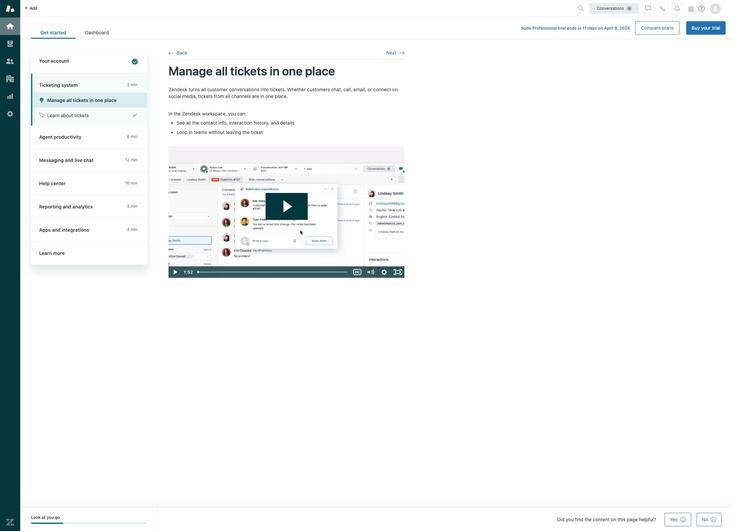 Task type: locate. For each thing, give the bounding box(es) containing it.
progress-bar progress bar
[[31, 523, 147, 525]]

region
[[169, 86, 405, 278]]

zendesk support image
[[6, 4, 14, 13]]

reporting image
[[6, 92, 14, 101]]

get started image
[[6, 22, 14, 31]]

footer
[[20, 509, 731, 532]]

tab
[[76, 26, 118, 39]]

zendesk products image
[[689, 7, 693, 11]]

video thumbnail image
[[169, 147, 405, 278]]

April 8, 2024 text field
[[604, 26, 630, 31]]

tab list
[[31, 26, 118, 39]]

video element
[[169, 147, 405, 278]]

heading
[[31, 50, 147, 74]]

admin image
[[6, 110, 14, 118]]



Task type: describe. For each thing, give the bounding box(es) containing it.
views image
[[6, 39, 14, 48]]

button displays agent's chat status as invisible. image
[[646, 6, 651, 11]]

content-title region
[[169, 67, 405, 76]]

zendesk image
[[6, 518, 14, 527]]

customers image
[[6, 57, 14, 66]]

progress bar image
[[31, 523, 63, 525]]

main element
[[0, 0, 20, 532]]

organizations image
[[6, 74, 14, 83]]

notifications image
[[675, 6, 680, 11]]

get help image
[[699, 5, 705, 11]]



Task type: vqa. For each thing, say whether or not it's contained in the screenshot.
the bottom Unverified email image
no



